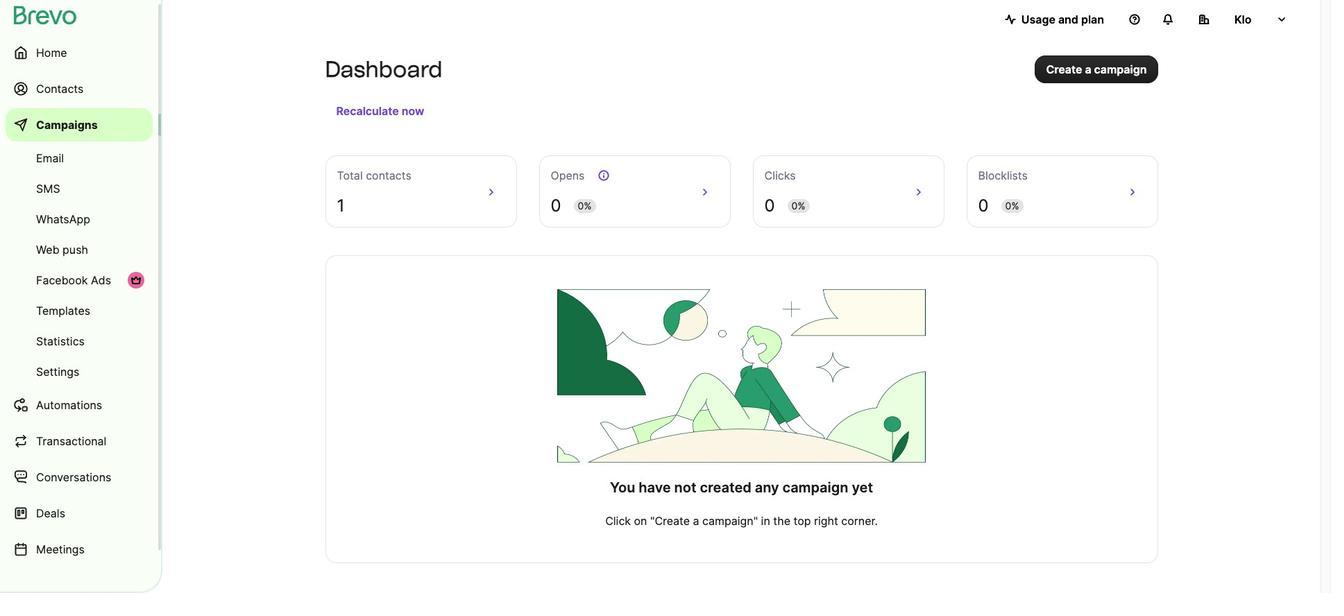 Task type: describe. For each thing, give the bounding box(es) containing it.
recalculate
[[336, 104, 399, 118]]

home
[[36, 46, 67, 60]]

email link
[[6, 144, 153, 172]]

"create
[[650, 514, 690, 528]]

you
[[610, 480, 635, 496]]

right
[[814, 514, 838, 528]]

plan
[[1081, 12, 1104, 26]]

0 for blocklists
[[978, 196, 989, 216]]

0 for clicks
[[765, 196, 775, 216]]

contacts
[[366, 169, 412, 183]]

any
[[755, 480, 779, 496]]

corner.
[[842, 514, 878, 528]]

statistics
[[36, 335, 85, 348]]

transactional
[[36, 435, 106, 448]]

conversations link
[[6, 461, 153, 494]]

created
[[700, 480, 752, 496]]

web push link
[[6, 236, 153, 264]]

clicks
[[765, 169, 796, 183]]

recalculate now
[[336, 104, 424, 118]]

1 vertical spatial campaign
[[783, 480, 849, 496]]

recalculate now button
[[331, 100, 430, 122]]

facebook ads link
[[6, 267, 153, 294]]

in
[[761, 514, 770, 528]]

left___rvooi image
[[131, 275, 142, 286]]

dashboard
[[325, 56, 442, 83]]

klo
[[1235, 12, 1252, 26]]

deals link
[[6, 497, 153, 530]]

facebook ads
[[36, 273, 111, 287]]

1
[[337, 196, 345, 216]]

contacts
[[36, 82, 84, 96]]

calls link
[[6, 569, 153, 594]]

settings link
[[6, 358, 153, 386]]

have
[[639, 480, 671, 496]]

total
[[337, 169, 363, 183]]

templates
[[36, 304, 90, 318]]

email
[[36, 151, 64, 165]]

templates link
[[6, 297, 153, 325]]

meetings
[[36, 543, 85, 557]]

0% for clicks
[[792, 200, 806, 212]]

blocklists
[[978, 169, 1028, 183]]

create
[[1046, 62, 1083, 76]]

1 0% from the left
[[578, 200, 592, 212]]

transactional link
[[6, 425, 153, 458]]

total contacts
[[337, 169, 412, 183]]



Task type: locate. For each thing, give the bounding box(es) containing it.
home link
[[6, 36, 153, 69]]

campaign inside button
[[1094, 62, 1147, 76]]

web
[[36, 243, 59, 257]]

facebook
[[36, 273, 88, 287]]

automations
[[36, 398, 102, 412]]

top
[[794, 514, 811, 528]]

calls
[[36, 579, 62, 593]]

on
[[634, 514, 647, 528]]

a right create
[[1085, 62, 1092, 76]]

1 horizontal spatial a
[[1085, 62, 1092, 76]]

2 horizontal spatial 0%
[[1005, 200, 1019, 212]]

0% down clicks
[[792, 200, 806, 212]]

web push
[[36, 243, 88, 257]]

1 0 from the left
[[551, 196, 561, 216]]

campaign right create
[[1094, 62, 1147, 76]]

you have not created any campaign yet
[[610, 480, 873, 496]]

a inside button
[[1085, 62, 1092, 76]]

whatsapp
[[36, 212, 90, 226]]

whatsapp link
[[6, 205, 153, 233]]

1 horizontal spatial campaign
[[1094, 62, 1147, 76]]

0% for blocklists
[[1005, 200, 1019, 212]]

0 down blocklists
[[978, 196, 989, 216]]

0 horizontal spatial 0
[[551, 196, 561, 216]]

klo button
[[1188, 6, 1299, 33]]

usage
[[1022, 12, 1056, 26]]

the
[[773, 514, 791, 528]]

0 down clicks
[[765, 196, 775, 216]]

ads
[[91, 273, 111, 287]]

2 horizontal spatial 0
[[978, 196, 989, 216]]

create a campaign button
[[1035, 56, 1158, 83]]

meetings link
[[6, 533, 153, 566]]

0%
[[578, 200, 592, 212], [792, 200, 806, 212], [1005, 200, 1019, 212]]

3 0 from the left
[[978, 196, 989, 216]]

0 down opens
[[551, 196, 561, 216]]

0 vertical spatial a
[[1085, 62, 1092, 76]]

usage and plan button
[[994, 6, 1116, 33]]

now
[[402, 104, 424, 118]]

0
[[551, 196, 561, 216], [765, 196, 775, 216], [978, 196, 989, 216]]

usage and plan
[[1022, 12, 1104, 26]]

opens
[[551, 169, 585, 183]]

and
[[1059, 12, 1079, 26]]

settings
[[36, 365, 79, 379]]

sms
[[36, 182, 60, 196]]

click on "create a campaign" in the top right corner.
[[605, 514, 878, 528]]

campaign up right
[[783, 480, 849, 496]]

1 vertical spatial a
[[693, 514, 699, 528]]

yet
[[852, 480, 873, 496]]

create a campaign
[[1046, 62, 1147, 76]]

a right "create
[[693, 514, 699, 528]]

not
[[674, 480, 697, 496]]

0% down opens
[[578, 200, 592, 212]]

contacts link
[[6, 72, 153, 106]]

0 horizontal spatial campaign
[[783, 480, 849, 496]]

1 horizontal spatial 0
[[765, 196, 775, 216]]

statistics link
[[6, 328, 153, 355]]

2 0% from the left
[[792, 200, 806, 212]]

push
[[63, 243, 88, 257]]

deals
[[36, 507, 65, 521]]

campaigns
[[36, 118, 98, 132]]

campaign
[[1094, 62, 1147, 76], [783, 480, 849, 496]]

2 0 from the left
[[765, 196, 775, 216]]

0 vertical spatial campaign
[[1094, 62, 1147, 76]]

sms link
[[6, 175, 153, 203]]

a
[[1085, 62, 1092, 76], [693, 514, 699, 528]]

0% down blocklists
[[1005, 200, 1019, 212]]

automations link
[[6, 389, 153, 422]]

campaign"
[[703, 514, 758, 528]]

0 horizontal spatial 0%
[[578, 200, 592, 212]]

1 horizontal spatial 0%
[[792, 200, 806, 212]]

campaigns link
[[6, 108, 153, 142]]

0 horizontal spatial a
[[693, 514, 699, 528]]

conversations
[[36, 471, 111, 485]]

3 0% from the left
[[1005, 200, 1019, 212]]

click
[[605, 514, 631, 528]]



Task type: vqa. For each thing, say whether or not it's contained in the screenshot.
'WhatsApp templates' link
no



